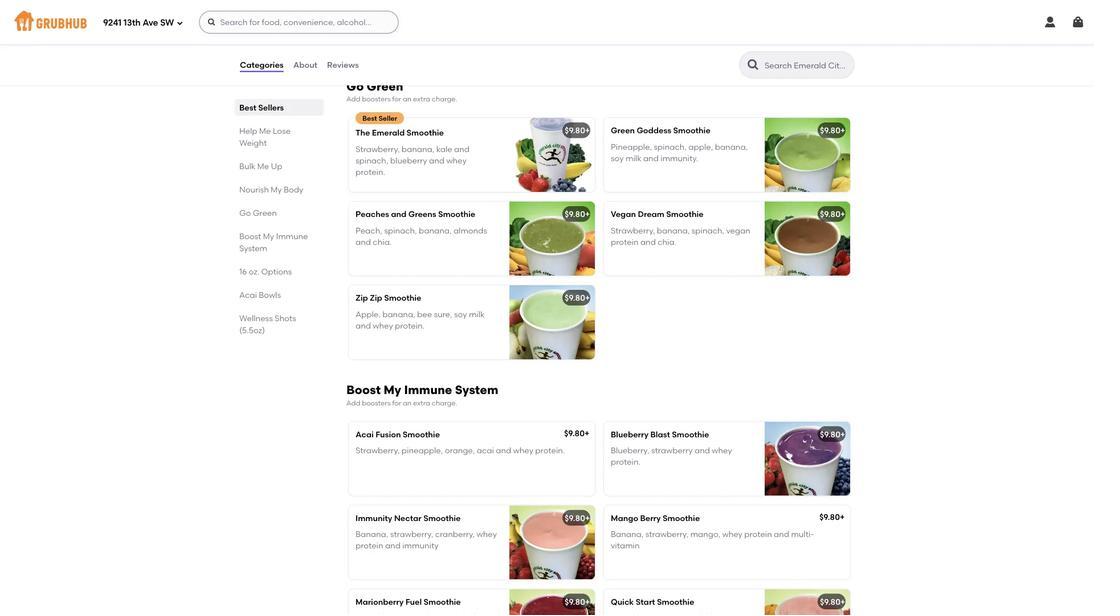 Task type: describe. For each thing, give the bounding box(es) containing it.
smoothie for pineapple, spinach, apple, banana, soy milk and immunity.
[[674, 126, 711, 135]]

body
[[284, 185, 303, 194]]

immunity nectar smoothie image
[[510, 506, 595, 580]]

and inside strawberry, banana, spinach, vegan protein and chia.
[[641, 237, 656, 247]]

whey inside 'strawberry, banana, kale and spinach, blueberry and whey protein.'
[[447, 156, 467, 165]]

zip zip smoothie image
[[510, 286, 595, 360]]

smoothie right start
[[657, 597, 695, 607]]

zip zip smoothie
[[356, 293, 422, 303]]

the
[[356, 128, 370, 138]]

about
[[293, 60, 318, 70]]

boosters inside "go green add boosters for an extra charge."
[[362, 95, 391, 103]]

vegan
[[611, 210, 636, 219]]

peach, spinach, banana, almonds and chia.
[[356, 226, 487, 247]]

+ for zip zip smoothie
[[585, 293, 590, 303]]

spinach, inside "pineapple, spinach, apple, banana, soy milk and immunity."
[[654, 142, 687, 152]]

weight
[[239, 138, 267, 148]]

nourish my body
[[239, 185, 303, 194]]

banana, strawberry, cranberry, whey protein and immunity
[[356, 530, 497, 551]]

whey inside banana, strawberry, cranberry, whey protein and immunity
[[477, 530, 497, 539]]

acai bowls
[[239, 290, 281, 300]]

1 horizontal spatial svg image
[[1044, 15, 1057, 29]]

vitamin
[[611, 541, 640, 551]]

$9.80 + for green goddess smoothie
[[820, 126, 846, 135]]

an inside boost my immune system add boosters for an extra charge.
[[403, 399, 412, 407]]

strawberry
[[652, 446, 693, 456]]

1 vertical spatial green
[[611, 126, 635, 135]]

smoothie for banana, strawberry, mango, whey protein and multi- vitamin
[[663, 514, 700, 523]]

boosters inside boost my immune system add boosters for an extra charge.
[[362, 399, 391, 407]]

peach,
[[356, 226, 382, 235]]

banana, for strawberry, banana, spinach, vegan protein and chia.
[[657, 226, 690, 235]]

vegan dream smoothie image
[[765, 202, 850, 276]]

sure,
[[434, 309, 452, 319]]

smoothie for blueberry, strawberry and whey protein.
[[672, 430, 709, 440]]

pineapple
[[435, 5, 475, 15]]

chia. inside peach, spinach, banana, almonds and chia.
[[373, 237, 392, 247]]

blueberry, strawberry and whey protein.
[[611, 446, 732, 467]]

multi-
[[791, 530, 814, 539]]

coconut.
[[494, 5, 528, 15]]

green for go green
[[253, 208, 277, 218]]

extra inside boost my immune system add boosters for an extra charge.
[[413, 399, 430, 407]]

about button
[[293, 44, 318, 86]]

quick start smoothie image
[[765, 590, 850, 616]]

$9.80 + for marionberry fuel smoothie
[[565, 597, 590, 607]]

banana, for banana, strawberry, cranberry, whey protein and immunity
[[356, 530, 388, 539]]

16 oz. options
[[239, 267, 292, 276]]

$9.80 + for blueberry blast smoothie
[[820, 430, 846, 440]]

best sellers tab
[[239, 101, 319, 113]]

best seller
[[363, 114, 397, 122]]

acai bowls tab
[[239, 289, 319, 301]]

fusion
[[376, 430, 401, 440]]

nourish my body tab
[[239, 184, 319, 196]]

marionberry fuel smoothie
[[356, 597, 461, 607]]

wellness
[[239, 314, 273, 323]]

smoothie for apple, banana, bee sure, soy milk and whey protein.
[[384, 293, 422, 303]]

banana, for banana, strawberry, mango, whey protein and multi- vitamin
[[611, 530, 644, 539]]

smoothie right fuel
[[424, 597, 461, 607]]

an inside "go green add boosters for an extra charge."
[[403, 95, 412, 103]]

banana, strawberry, mango, whey protein and multi- vitamin
[[611, 530, 814, 551]]

ave
[[143, 18, 158, 28]]

$9.80 for quick start smoothie
[[820, 597, 841, 607]]

charge. inside boost my immune system add boosters for an extra charge.
[[432, 399, 457, 407]]

whey right 'acai'
[[513, 446, 534, 456]]

add inside "go green add boosters for an extra charge."
[[347, 95, 360, 103]]

orange,
[[445, 446, 475, 456]]

apple,
[[356, 309, 381, 319]]

vegan dream smoothie
[[611, 210, 704, 219]]

and inside banana, strawberry, cranberry, whey protein and immunity
[[385, 541, 401, 551]]

best for best seller
[[363, 114, 377, 122]]

nectar
[[394, 514, 422, 523]]

me for help
[[259, 126, 271, 136]]

mango,
[[691, 530, 721, 539]]

system for boost my immune system add boosters for an extra charge.
[[455, 383, 498, 398]]

reviews button
[[327, 44, 360, 86]]

protein. inside 'strawberry, banana, kale and spinach, blueberry and whey protein.'
[[356, 167, 385, 177]]

system for boost my immune system
[[239, 243, 267, 253]]

for inside boost my immune system add boosters for an extra charge.
[[392, 399, 401, 407]]

go for go green
[[239, 208, 251, 218]]

smoothie up almonds
[[438, 210, 476, 219]]

boost for boost my immune system add boosters for an extra charge.
[[347, 383, 381, 398]]

+ for blueberry blast smoothie
[[841, 430, 846, 440]]

sellers
[[258, 103, 284, 112]]

16
[[239, 267, 247, 276]]

smoothie for strawberry, pineapple, orange, acai and whey protein.
[[403, 430, 440, 440]]

blueberry,
[[611, 446, 650, 456]]

apple, banana, bee sure, soy milk and whey protein.
[[356, 309, 485, 331]]

immunity
[[403, 541, 439, 551]]

fuel
[[406, 597, 422, 607]]

mango berry smoothie
[[611, 514, 700, 523]]

blueberry blast smoothie
[[611, 430, 709, 440]]

blast
[[651, 430, 670, 440]]

banana, strawberry, pineapple and coconut. button
[[349, 0, 595, 55]]

seller
[[379, 114, 397, 122]]

goddess
[[637, 126, 672, 135]]

help me lose weight tab
[[239, 125, 319, 149]]

green goddess smoothie image
[[765, 118, 850, 192]]

+ for immunity nectar smoothie
[[585, 514, 590, 523]]

options
[[261, 267, 292, 276]]

best for best sellers
[[239, 103, 256, 112]]

strawberry, for emerald
[[356, 144, 400, 154]]

$9.80 for blueberry blast smoothie
[[820, 430, 841, 440]]

$9.80 + for immunity nectar smoothie
[[565, 514, 590, 523]]

vegan
[[726, 226, 751, 235]]

9241 13th ave sw
[[103, 18, 174, 28]]

+ for marionberry fuel smoothie
[[585, 597, 590, 607]]

bulk
[[239, 161, 256, 171]]

bowls
[[259, 290, 281, 300]]

immune for boost my immune system add boosters for an extra charge.
[[404, 383, 452, 398]]

and inside blueberry, strawberry and whey protein.
[[695, 446, 710, 456]]

emerald
[[372, 128, 405, 138]]

$9.80 + for zip zip smoothie
[[565, 293, 590, 303]]

13th
[[124, 18, 141, 28]]

and inside peach, spinach, banana, almonds and chia.
[[356, 237, 371, 247]]

$9.80 for green goddess smoothie
[[820, 126, 841, 135]]

milk for pineapple, spinach, apple, banana, soy milk and immunity.
[[626, 153, 642, 163]]

add inside boost my immune system add boosters for an extra charge.
[[347, 399, 360, 407]]

apple,
[[689, 142, 713, 152]]

protein for multi-
[[745, 530, 772, 539]]

9241
[[103, 18, 122, 28]]

smoothie for banana, strawberry, cranberry, whey protein and immunity
[[424, 514, 461, 523]]

strawberry, for mango,
[[646, 530, 689, 539]]

zesty lemon smoothie image
[[765, 0, 850, 55]]

Search Emerald City Smoothie search field
[[764, 60, 851, 71]]

banana, for apple, banana, bee sure, soy milk and whey protein.
[[383, 309, 415, 319]]

acai for acai fusion smoothie
[[356, 430, 374, 440]]

wellness shots (5.5oz)
[[239, 314, 296, 335]]

immunity
[[356, 514, 392, 523]]

acai
[[477, 446, 494, 456]]

shots
[[275, 314, 296, 323]]

for inside "go green add boosters for an extra charge."
[[392, 95, 401, 103]]

and inside "pineapple, spinach, apple, banana, soy milk and immunity."
[[644, 153, 659, 163]]

mango
[[611, 514, 639, 523]]

boost my immune system
[[239, 231, 308, 253]]

kale
[[436, 144, 452, 154]]

strawberry, banana, kale and spinach, blueberry and whey protein.
[[356, 144, 470, 177]]

strawberry, banana, spinach, vegan protein and chia.
[[611, 226, 751, 247]]

0 horizontal spatial svg image
[[207, 18, 216, 27]]

immune for boost my immune system
[[276, 231, 308, 241]]



Task type: vqa. For each thing, say whether or not it's contained in the screenshot.
the Up
yes



Task type: locate. For each thing, give the bounding box(es) containing it.
greens
[[409, 210, 436, 219]]

1 vertical spatial milk
[[469, 309, 485, 319]]

reviews
[[327, 60, 359, 70]]

milk down pineapple,
[[626, 153, 642, 163]]

banana, inside banana, strawberry, mango, whey protein and multi- vitamin
[[611, 530, 644, 539]]

sw
[[160, 18, 174, 28]]

banana, inside peach, spinach, banana, almonds and chia.
[[419, 226, 452, 235]]

oz.
[[249, 267, 259, 276]]

and right 'acai'
[[496, 446, 511, 456]]

0 horizontal spatial green
[[253, 208, 277, 218]]

boost my immune system add boosters for an extra charge.
[[347, 383, 498, 407]]

banana, right apple,
[[715, 142, 748, 152]]

green up pineapple,
[[611, 126, 635, 135]]

$9.80 + for quick start smoothie
[[820, 597, 846, 607]]

smoothie up bee
[[384, 293, 422, 303]]

1 horizontal spatial svg image
[[1072, 15, 1085, 29]]

go for go green add boosters for an extra charge.
[[347, 79, 364, 94]]

charge. up orange, at the left bottom
[[432, 399, 457, 407]]

spinach, left vegan at the top right of page
[[692, 226, 725, 235]]

strawberry, up immunity
[[390, 530, 433, 539]]

smoothie up strawberry, banana, spinach, vegan protein and chia.
[[667, 210, 704, 219]]

and inside banana, strawberry, mango, whey protein and multi- vitamin
[[774, 530, 790, 539]]

pineapple,
[[402, 446, 443, 456]]

protein. inside apple, banana, bee sure, soy milk and whey protein.
[[395, 321, 425, 331]]

whey right strawberry
[[712, 446, 732, 456]]

me
[[259, 126, 271, 136], [257, 161, 269, 171]]

smoothie up pineapple,
[[403, 430, 440, 440]]

immunity.
[[661, 153, 698, 163]]

0 horizontal spatial boost
[[239, 231, 261, 241]]

milk inside "pineapple, spinach, apple, banana, soy milk and immunity."
[[626, 153, 642, 163]]

2 boosters from the top
[[362, 399, 391, 407]]

2 vertical spatial my
[[384, 383, 401, 398]]

16 oz. options tab
[[239, 266, 319, 278]]

0 horizontal spatial protein
[[356, 541, 383, 551]]

quick
[[611, 597, 634, 607]]

smoothie up 'mango,'
[[663, 514, 700, 523]]

(5.5oz)
[[239, 325, 265, 335]]

whey down apple, on the left of the page
[[373, 321, 393, 331]]

banana, for banana, strawberry, pineapple and coconut.
[[356, 5, 388, 15]]

strawberry, inside 'strawberry, banana, kale and spinach, blueberry and whey protein.'
[[356, 144, 400, 154]]

smoothie for strawberry, banana, kale and spinach, blueberry and whey protein.
[[407, 128, 444, 138]]

1 horizontal spatial system
[[455, 383, 498, 398]]

boost inside the boost my immune system
[[239, 231, 261, 241]]

best left the sellers
[[239, 103, 256, 112]]

bee
[[417, 309, 432, 319]]

whey inside banana, strawberry, mango, whey protein and multi- vitamin
[[722, 530, 743, 539]]

acai fusion smoothie
[[356, 430, 440, 440]]

whey inside blueberry, strawberry and whey protein.
[[712, 446, 732, 456]]

banana, inside apple, banana, bee sure, soy milk and whey protein.
[[383, 309, 415, 319]]

0 horizontal spatial milk
[[469, 309, 485, 319]]

0 vertical spatial best
[[239, 103, 256, 112]]

boost down go green
[[239, 231, 261, 241]]

0 vertical spatial boost
[[239, 231, 261, 241]]

system inside the boost my immune system
[[239, 243, 267, 253]]

0 vertical spatial milk
[[626, 153, 642, 163]]

2 zip from the left
[[370, 293, 382, 303]]

$9.80 for immunity nectar smoothie
[[565, 514, 585, 523]]

smoothie up "cranberry,"
[[424, 514, 461, 523]]

1 horizontal spatial boost
[[347, 383, 381, 398]]

and down peach, in the left top of the page
[[356, 237, 371, 247]]

add up acai fusion smoothie
[[347, 399, 360, 407]]

me left up
[[257, 161, 269, 171]]

1 horizontal spatial protein
[[611, 237, 639, 247]]

banana, inside 'strawberry, banana, kale and spinach, blueberry and whey protein.'
[[402, 144, 435, 154]]

0 vertical spatial an
[[403, 95, 412, 103]]

peaches and greens smoothie image
[[510, 202, 595, 276]]

1 vertical spatial protein
[[745, 530, 772, 539]]

1 horizontal spatial soy
[[611, 153, 624, 163]]

banana, inside strawberry, banana, spinach, vegan protein and chia.
[[657, 226, 690, 235]]

1 vertical spatial best
[[363, 114, 377, 122]]

help me lose weight
[[239, 126, 291, 148]]

strawberry, down mango berry smoothie
[[646, 530, 689, 539]]

2 chia. from the left
[[658, 237, 677, 247]]

1 vertical spatial go
[[239, 208, 251, 218]]

and right kale
[[454, 144, 470, 154]]

berry
[[640, 514, 661, 523]]

+ for green goddess smoothie
[[841, 126, 846, 135]]

$9.80 for zip zip smoothie
[[565, 293, 585, 303]]

start
[[636, 597, 655, 607]]

immunity nectar smoothie
[[356, 514, 461, 523]]

banana, down zip zip smoothie
[[383, 309, 415, 319]]

pineapple,
[[611, 142, 652, 152]]

0 horizontal spatial soy
[[454, 309, 467, 319]]

blueberry
[[611, 430, 649, 440]]

1 vertical spatial add
[[347, 399, 360, 407]]

go inside tab
[[239, 208, 251, 218]]

whey inside apple, banana, bee sure, soy milk and whey protein.
[[373, 321, 393, 331]]

1 vertical spatial acai
[[356, 430, 374, 440]]

0 vertical spatial add
[[347, 95, 360, 103]]

strawberry, down vegan
[[611, 226, 655, 235]]

milk for apple, banana, bee sure, soy milk and whey protein.
[[469, 309, 485, 319]]

charge. up kale
[[432, 95, 457, 103]]

1 extra from the top
[[413, 95, 430, 103]]

1 vertical spatial boosters
[[362, 399, 391, 407]]

0 horizontal spatial acai
[[239, 290, 257, 300]]

and right strawberry
[[695, 446, 710, 456]]

spinach, inside peach, spinach, banana, almonds and chia.
[[384, 226, 417, 235]]

banana, inside banana, strawberry, cranberry, whey protein and immunity
[[356, 530, 388, 539]]

2 extra from the top
[[413, 399, 430, 407]]

smoothie up kale
[[407, 128, 444, 138]]

zip
[[356, 293, 368, 303], [370, 293, 382, 303]]

0 horizontal spatial system
[[239, 243, 267, 253]]

acai left fusion
[[356, 430, 374, 440]]

bulk me up tab
[[239, 160, 319, 172]]

and left immunity
[[385, 541, 401, 551]]

banana, inside "pineapple, spinach, apple, banana, soy milk and immunity."
[[715, 142, 748, 152]]

green goddess smoothie
[[611, 126, 711, 135]]

smoothie for strawberry, banana, spinach, vegan protein and chia.
[[667, 210, 704, 219]]

1 vertical spatial my
[[263, 231, 274, 241]]

immune inside boost my immune system add boosters for an extra charge.
[[404, 383, 452, 398]]

1 vertical spatial an
[[403, 399, 412, 407]]

1 vertical spatial boost
[[347, 383, 381, 398]]

my for boost my immune system add boosters for an extra charge.
[[384, 383, 401, 398]]

best inside best sellers tab
[[239, 103, 256, 112]]

me left lose
[[259, 126, 271, 136]]

strawberry, down fusion
[[356, 446, 400, 456]]

$9.80 + for peaches and greens smoothie
[[565, 210, 590, 219]]

+ for peaches and greens smoothie
[[585, 210, 590, 219]]

whey right 'mango,'
[[722, 530, 743, 539]]

0 horizontal spatial best
[[239, 103, 256, 112]]

blueberry blast smoothie image
[[765, 422, 850, 496]]

0 vertical spatial acai
[[239, 290, 257, 300]]

my inside nourish my body tab
[[271, 185, 282, 194]]

extra up the emerald smoothie
[[413, 95, 430, 103]]

up
[[271, 161, 282, 171]]

green for go green add boosters for an extra charge.
[[367, 79, 403, 94]]

soy down pineapple,
[[611, 153, 624, 163]]

and
[[477, 5, 492, 15], [454, 144, 470, 154], [644, 153, 659, 163], [429, 156, 445, 165], [391, 210, 407, 219], [356, 237, 371, 247], [641, 237, 656, 247], [356, 321, 371, 331], [496, 446, 511, 456], [695, 446, 710, 456], [774, 530, 790, 539], [385, 541, 401, 551]]

1 an from the top
[[403, 95, 412, 103]]

cranberry,
[[435, 530, 475, 539]]

best up "the"
[[363, 114, 377, 122]]

green up seller
[[367, 79, 403, 94]]

smoothie up apple,
[[674, 126, 711, 135]]

boost for boost my immune system
[[239, 231, 261, 241]]

banana, for strawberry, banana, kale and spinach, blueberry and whey protein.
[[402, 144, 435, 154]]

best
[[239, 103, 256, 112], [363, 114, 377, 122]]

pineapple, spinach, apple, banana, soy milk and immunity.
[[611, 142, 748, 163]]

quick start smoothie
[[611, 597, 695, 607]]

my for boost my immune system
[[263, 231, 274, 241]]

strawberry, inside banana, strawberry, pineapple and coconut. button
[[390, 5, 433, 15]]

and inside button
[[477, 5, 492, 15]]

1 horizontal spatial zip
[[370, 293, 382, 303]]

me inside the "help me lose weight"
[[259, 126, 271, 136]]

soy for pineapple, spinach, apple, banana, soy milk and immunity.
[[611, 153, 624, 163]]

strawberry, inside banana, strawberry, mango, whey protein and multi- vitamin
[[646, 530, 689, 539]]

me for bulk
[[257, 161, 269, 171]]

lose
[[273, 126, 291, 136]]

chia. down peach, in the left top of the page
[[373, 237, 392, 247]]

$9.80 for marionberry fuel smoothie
[[565, 597, 585, 607]]

1 horizontal spatial best
[[363, 114, 377, 122]]

1 horizontal spatial green
[[367, 79, 403, 94]]

0 horizontal spatial chia.
[[373, 237, 392, 247]]

spinach, up immunity. at the right top of the page
[[654, 142, 687, 152]]

1 vertical spatial me
[[257, 161, 269, 171]]

soy inside apple, banana, bee sure, soy milk and whey protein.
[[454, 309, 467, 319]]

protein down immunity at the left bottom of the page
[[356, 541, 383, 551]]

protein for chia.
[[611, 237, 639, 247]]

banana, down vegan dream smoothie
[[657, 226, 690, 235]]

svg image
[[1044, 15, 1057, 29], [207, 18, 216, 27]]

extra
[[413, 95, 430, 103], [413, 399, 430, 407]]

0 vertical spatial boosters
[[362, 95, 391, 103]]

strawberry, inside strawberry, banana, spinach, vegan protein and chia.
[[611, 226, 655, 235]]

spinach, down peaches and greens smoothie
[[384, 226, 417, 235]]

strawberry, for fusion
[[356, 446, 400, 456]]

boosters up fusion
[[362, 399, 391, 407]]

system
[[239, 243, 267, 253], [455, 383, 498, 398]]

spinach, inside strawberry, banana, spinach, vegan protein and chia.
[[692, 226, 725, 235]]

chia. down vegan dream smoothie
[[658, 237, 677, 247]]

1 horizontal spatial milk
[[626, 153, 642, 163]]

boost
[[239, 231, 261, 241], [347, 383, 381, 398]]

extra inside "go green add boosters for an extra charge."
[[413, 95, 430, 103]]

peaches and greens smoothie
[[356, 210, 476, 219]]

wellness shots (5.5oz) tab
[[239, 312, 319, 336]]

my up fusion
[[384, 383, 401, 398]]

0 vertical spatial for
[[392, 95, 401, 103]]

acai for acai bowls
[[239, 290, 257, 300]]

my left body
[[271, 185, 282, 194]]

almonds
[[454, 226, 487, 235]]

svg image
[[1072, 15, 1085, 29], [176, 20, 183, 27]]

Search for food, convenience, alcohol... search field
[[199, 11, 399, 34]]

0 vertical spatial go
[[347, 79, 364, 94]]

bulk me up
[[239, 161, 282, 171]]

for
[[392, 95, 401, 103], [392, 399, 401, 407]]

spinach, down "the"
[[356, 156, 388, 165]]

for up acai fusion smoothie
[[392, 399, 401, 407]]

search icon image
[[747, 58, 760, 72]]

banana, inside button
[[356, 5, 388, 15]]

2 vertical spatial strawberry,
[[356, 446, 400, 456]]

0 vertical spatial my
[[271, 185, 282, 194]]

and inside apple, banana, bee sure, soy milk and whey protein.
[[356, 321, 371, 331]]

go
[[347, 79, 364, 94], [239, 208, 251, 218]]

boosters up the best seller
[[362, 95, 391, 103]]

nourish
[[239, 185, 269, 194]]

0 vertical spatial protein
[[611, 237, 639, 247]]

banana, down "greens"
[[419, 226, 452, 235]]

and down pineapple,
[[644, 153, 659, 163]]

1 horizontal spatial acai
[[356, 430, 374, 440]]

acai inside tab
[[239, 290, 257, 300]]

0 vertical spatial system
[[239, 243, 267, 253]]

protein left multi- in the right bottom of the page
[[745, 530, 772, 539]]

system inside boost my immune system add boosters for an extra charge.
[[455, 383, 498, 398]]

boosters
[[362, 95, 391, 103], [362, 399, 391, 407]]

1 zip from the left
[[356, 293, 368, 303]]

1 boosters from the top
[[362, 95, 391, 103]]

1 vertical spatial charge.
[[432, 399, 457, 407]]

best sellers
[[239, 103, 284, 112]]

0 vertical spatial immune
[[276, 231, 308, 241]]

0 vertical spatial extra
[[413, 95, 430, 103]]

my down go green
[[263, 231, 274, 241]]

my for nourish my body
[[271, 185, 282, 194]]

1 horizontal spatial immune
[[404, 383, 452, 398]]

whey
[[447, 156, 467, 165], [373, 321, 393, 331], [513, 446, 534, 456], [712, 446, 732, 456], [477, 530, 497, 539], [722, 530, 743, 539]]

protein inside strawberry, banana, spinach, vegan protein and chia.
[[611, 237, 639, 247]]

strawberry, pineapple, orange, acai and whey protein.
[[356, 446, 565, 456]]

immune up acai fusion smoothie
[[404, 383, 452, 398]]

soy for apple, banana, bee sure, soy milk and whey protein.
[[454, 309, 467, 319]]

and down dream
[[641, 237, 656, 247]]

banana,
[[356, 5, 388, 15], [356, 530, 388, 539], [611, 530, 644, 539]]

charge.
[[432, 95, 457, 103], [432, 399, 457, 407]]

strawberry, down emerald
[[356, 144, 400, 154]]

banana, up blueberry
[[402, 144, 435, 154]]

2 horizontal spatial green
[[611, 126, 635, 135]]

categories
[[240, 60, 284, 70]]

1 vertical spatial system
[[455, 383, 498, 398]]

+ for vegan dream smoothie
[[841, 210, 846, 219]]

peaches
[[356, 210, 389, 219]]

immune inside the boost my immune system
[[276, 231, 308, 241]]

milk
[[626, 153, 642, 163], [469, 309, 485, 319]]

main navigation navigation
[[0, 0, 1094, 44]]

an up acai fusion smoothie
[[403, 399, 412, 407]]

go down reviews
[[347, 79, 364, 94]]

$9.80 for vegan dream smoothie
[[820, 210, 841, 219]]

strawberry, for cranberry,
[[390, 530, 433, 539]]

whey down kale
[[447, 156, 467, 165]]

2 vertical spatial green
[[253, 208, 277, 218]]

+
[[585, 126, 590, 135], [841, 126, 846, 135], [585, 210, 590, 219], [841, 210, 846, 219], [585, 293, 590, 303], [585, 429, 590, 438], [841, 430, 846, 440], [840, 512, 845, 522], [585, 514, 590, 523], [585, 597, 590, 607], [841, 597, 846, 607]]

banana,
[[715, 142, 748, 152], [402, 144, 435, 154], [419, 226, 452, 235], [657, 226, 690, 235], [383, 309, 415, 319]]

and down apple, on the left of the page
[[356, 321, 371, 331]]

for up seller
[[392, 95, 401, 103]]

add up "the"
[[347, 95, 360, 103]]

green down nourish my body on the left top of the page
[[253, 208, 277, 218]]

protein inside banana, strawberry, mango, whey protein and multi- vitamin
[[745, 530, 772, 539]]

blueberry
[[390, 156, 427, 165]]

help
[[239, 126, 257, 136]]

2 charge. from the top
[[432, 399, 457, 407]]

0 horizontal spatial svg image
[[176, 20, 183, 27]]

2 horizontal spatial protein
[[745, 530, 772, 539]]

strawberry, for pineapple
[[390, 5, 433, 15]]

go green add boosters for an extra charge.
[[347, 79, 457, 103]]

dream
[[638, 210, 665, 219]]

1 vertical spatial extra
[[413, 399, 430, 407]]

+ for quick start smoothie
[[841, 597, 846, 607]]

soy right sure,
[[454, 309, 467, 319]]

spinach, inside 'strawberry, banana, kale and spinach, blueberry and whey protein.'
[[356, 156, 388, 165]]

1 charge. from the top
[[432, 95, 457, 103]]

go down nourish
[[239, 208, 251, 218]]

green inside "go green add boosters for an extra charge."
[[367, 79, 403, 94]]

0 vertical spatial strawberry,
[[356, 144, 400, 154]]

0 vertical spatial soy
[[611, 153, 624, 163]]

strawberry, inside banana, strawberry, cranberry, whey protein and immunity
[[390, 530, 433, 539]]

2 add from the top
[[347, 399, 360, 407]]

the emerald smoothie image
[[510, 118, 595, 192]]

add
[[347, 95, 360, 103], [347, 399, 360, 407]]

go green tab
[[239, 207, 319, 219]]

banana, strawberry, pineapple and coconut.
[[356, 5, 528, 15]]

smoothie
[[674, 126, 711, 135], [407, 128, 444, 138], [438, 210, 476, 219], [667, 210, 704, 219], [384, 293, 422, 303], [403, 430, 440, 440], [672, 430, 709, 440], [424, 514, 461, 523], [663, 514, 700, 523], [424, 597, 461, 607], [657, 597, 695, 607]]

soy inside "pineapple, spinach, apple, banana, soy milk and immunity."
[[611, 153, 624, 163]]

and left coconut.
[[477, 5, 492, 15]]

marionberry
[[356, 597, 404, 607]]

0 horizontal spatial zip
[[356, 293, 368, 303]]

1 for from the top
[[392, 95, 401, 103]]

acai left bowls
[[239, 290, 257, 300]]

0 vertical spatial charge.
[[432, 95, 457, 103]]

my inside boost my immune system add boosters for an extra charge.
[[384, 383, 401, 398]]

milk right sure,
[[469, 309, 485, 319]]

protein down vegan
[[611, 237, 639, 247]]

0 vertical spatial me
[[259, 126, 271, 136]]

0 vertical spatial green
[[367, 79, 403, 94]]

1 vertical spatial immune
[[404, 383, 452, 398]]

an up the emerald smoothie
[[403, 95, 412, 103]]

0 horizontal spatial go
[[239, 208, 251, 218]]

boost my immune system tab
[[239, 230, 319, 254]]

2 for from the top
[[392, 399, 401, 407]]

chia. inside strawberry, banana, spinach, vegan protein and chia.
[[658, 237, 677, 247]]

1 vertical spatial soy
[[454, 309, 467, 319]]

and down kale
[[429, 156, 445, 165]]

spinach,
[[654, 142, 687, 152], [356, 156, 388, 165], [384, 226, 417, 235], [692, 226, 725, 235]]

immune down go green tab
[[276, 231, 308, 241]]

0 horizontal spatial immune
[[276, 231, 308, 241]]

1 horizontal spatial chia.
[[658, 237, 677, 247]]

extra up acai fusion smoothie
[[413, 399, 430, 407]]

charge. inside "go green add boosters for an extra charge."
[[432, 95, 457, 103]]

strawberry, for dream
[[611, 226, 655, 235]]

categories button
[[239, 44, 284, 86]]

protein. inside blueberry, strawberry and whey protein.
[[611, 458, 641, 467]]

me inside bulk me up tab
[[257, 161, 269, 171]]

$9.80
[[565, 126, 585, 135], [820, 126, 841, 135], [565, 210, 585, 219], [820, 210, 841, 219], [565, 293, 585, 303], [564, 429, 585, 438], [820, 430, 841, 440], [820, 512, 840, 522], [565, 514, 585, 523], [565, 597, 585, 607], [820, 597, 841, 607]]

go green
[[239, 208, 277, 218]]

and left multi- in the right bottom of the page
[[774, 530, 790, 539]]

my
[[271, 185, 282, 194], [263, 231, 274, 241], [384, 383, 401, 398]]

1 chia. from the left
[[373, 237, 392, 247]]

protein.
[[356, 167, 385, 177], [395, 321, 425, 331], [535, 446, 565, 456], [611, 458, 641, 467]]

boost up fusion
[[347, 383, 381, 398]]

$9.80 + for vegan dream smoothie
[[820, 210, 846, 219]]

protein for immunity
[[356, 541, 383, 551]]

1 vertical spatial strawberry,
[[611, 226, 655, 235]]

$9.80 for peaches and greens smoothie
[[565, 210, 585, 219]]

go inside "go green add boosters for an extra charge."
[[347, 79, 364, 94]]

2 vertical spatial protein
[[356, 541, 383, 551]]

boost inside boost my immune system add boosters for an extra charge.
[[347, 383, 381, 398]]

marionberry fuel smoothie image
[[510, 590, 595, 616]]

strawberry, left the pineapple
[[390, 5, 433, 15]]

1 add from the top
[[347, 95, 360, 103]]

the emerald smoothie
[[356, 128, 444, 138]]

protein inside banana, strawberry, cranberry, whey protein and immunity
[[356, 541, 383, 551]]

my inside the boost my immune system
[[263, 231, 274, 241]]

green inside tab
[[253, 208, 277, 218]]

and left "greens"
[[391, 210, 407, 219]]

smoothie up strawberry
[[672, 430, 709, 440]]

milk inside apple, banana, bee sure, soy milk and whey protein.
[[469, 309, 485, 319]]

1 horizontal spatial go
[[347, 79, 364, 94]]

2 an from the top
[[403, 399, 412, 407]]

whey right "cranberry,"
[[477, 530, 497, 539]]

1 vertical spatial for
[[392, 399, 401, 407]]



